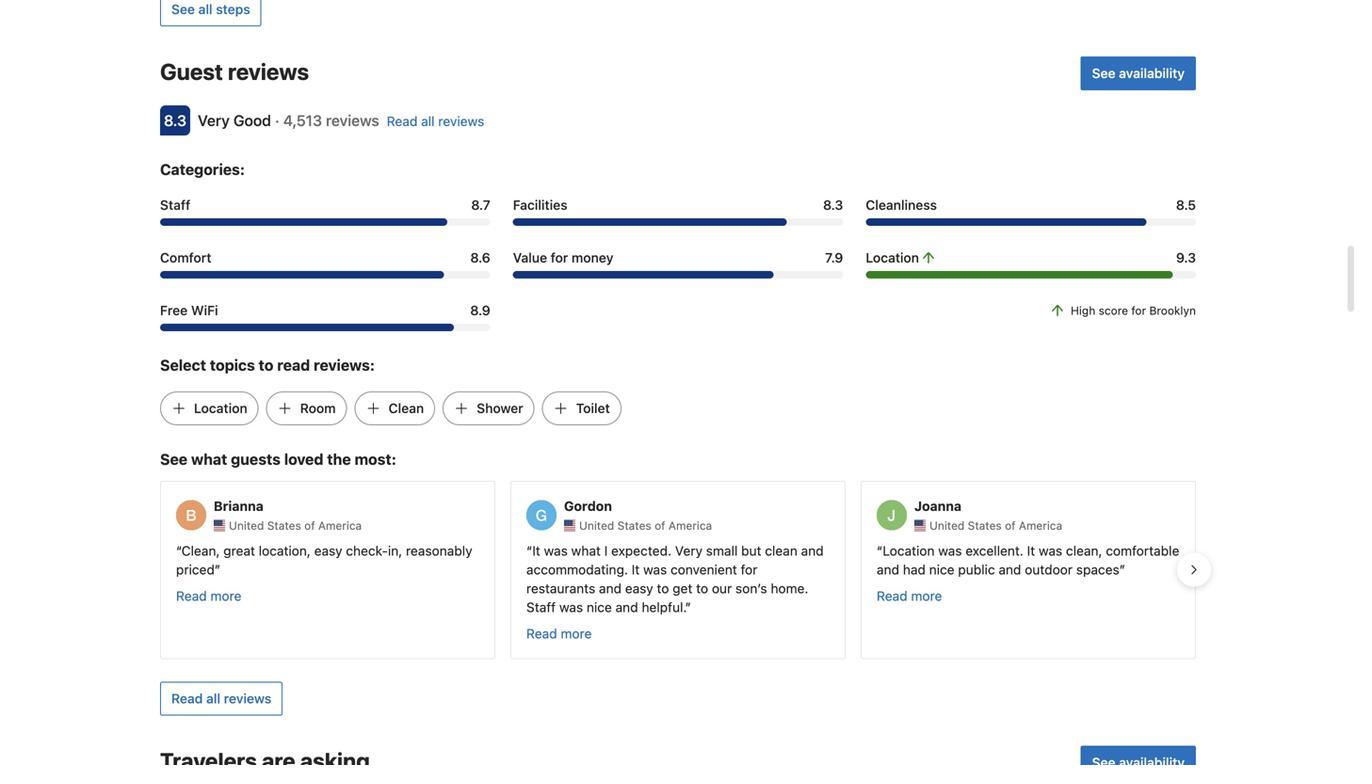 Task type: locate. For each thing, give the bounding box(es) containing it.
0 horizontal spatial more
[[211, 589, 242, 604]]

united states of america image down joanna
[[915, 520, 926, 532]]

for inside " it was what i expected. very small but clean and accommodating. it was convenient for restaurants and easy to get to our son's home. staff was nice and helpful.
[[741, 562, 758, 578]]

1 vertical spatial read all reviews
[[171, 691, 272, 707]]

1 horizontal spatial more
[[561, 626, 592, 642]]

nice down restaurants
[[587, 600, 612, 615]]

what
[[191, 451, 227, 469], [572, 543, 601, 559]]

nice right had
[[930, 562, 955, 578]]

states for brianna
[[267, 519, 301, 533]]

0 horizontal spatial united states of america image
[[214, 520, 225, 532]]

staff down restaurants
[[527, 600, 556, 615]]

2 united states of america from the left
[[579, 519, 712, 533]]

what left i
[[572, 543, 601, 559]]

0 horizontal spatial states
[[267, 519, 301, 533]]

0 horizontal spatial united
[[229, 519, 264, 533]]

read more down had
[[877, 589, 943, 604]]

1 vertical spatial easy
[[625, 581, 654, 597]]

nice inside " location was excellent. it was clean, comfortable and had nice public and outdoor spaces
[[930, 562, 955, 578]]

"
[[215, 562, 221, 578], [1120, 562, 1126, 578], [686, 600, 691, 615]]

read more button down restaurants
[[527, 625, 592, 644]]

0 horizontal spatial read all reviews
[[171, 691, 272, 707]]

it
[[533, 543, 541, 559], [1028, 543, 1036, 559], [632, 562, 640, 578]]

most:
[[355, 451, 397, 469]]

0 horizontal spatial staff
[[160, 198, 191, 213]]

to down convenient
[[696, 581, 709, 597]]

" inside "" clean, great location, easy check-in, reasonably priced"
[[176, 543, 182, 559]]

1 horizontal spatial united
[[579, 519, 615, 533]]

read more button down priced
[[176, 587, 242, 606]]

2 america from the left
[[669, 519, 712, 533]]

reviews inside button
[[224, 691, 272, 707]]

what left the guests
[[191, 451, 227, 469]]

and down i
[[599, 581, 622, 597]]

united states of america up expected.
[[579, 519, 712, 533]]

for up the "son's"
[[741, 562, 758, 578]]

0 vertical spatial what
[[191, 451, 227, 469]]

3 america from the left
[[1019, 519, 1063, 533]]

nice
[[930, 562, 955, 578], [587, 600, 612, 615]]

guest
[[160, 59, 223, 85]]

8.3 down guest
[[164, 112, 186, 130]]

2 horizontal spatial america
[[1019, 519, 1063, 533]]

2 horizontal spatial states
[[968, 519, 1002, 533]]

2 of from the left
[[655, 519, 666, 533]]

spaces
[[1077, 562, 1120, 578]]

1 horizontal spatial nice
[[930, 562, 955, 578]]

1 horizontal spatial of
[[655, 519, 666, 533]]

of up expected.
[[655, 519, 666, 533]]

see left availability
[[1093, 66, 1116, 81]]

select
[[160, 357, 206, 375]]

united states of america
[[229, 519, 362, 533], [579, 519, 712, 533], [930, 519, 1063, 533]]

1 horizontal spatial it
[[632, 562, 640, 578]]

2 vertical spatial location
[[883, 543, 935, 559]]

0 horizontal spatial "
[[176, 543, 182, 559]]

guests
[[231, 451, 281, 469]]

very right scored 8.3 element
[[198, 112, 230, 130]]

0 vertical spatial read all reviews
[[387, 114, 484, 129]]

2 horizontal spatial united states of america
[[930, 519, 1063, 533]]

read for " location was excellent. it was clean, comfortable and had nice public and outdoor spaces
[[877, 589, 908, 604]]

it inside " location was excellent. it was clean, comfortable and had nice public and outdoor spaces
[[1028, 543, 1036, 559]]

1 united states of america from the left
[[229, 519, 362, 533]]

was
[[544, 543, 568, 559], [939, 543, 962, 559], [1039, 543, 1063, 559], [644, 562, 667, 578], [560, 600, 583, 615]]

guest reviews element
[[160, 57, 1074, 87]]

1 horizontal spatial very
[[675, 543, 703, 559]]

read more
[[176, 589, 242, 604], [877, 589, 943, 604], [527, 626, 592, 642]]

very
[[198, 112, 230, 130], [675, 543, 703, 559]]

2 " from the left
[[527, 543, 533, 559]]

1 horizontal spatial easy
[[625, 581, 654, 597]]

0 horizontal spatial "
[[215, 562, 221, 578]]

3 united states of america from the left
[[930, 519, 1063, 533]]

read more button down had
[[877, 587, 943, 606]]

of for expected.
[[655, 519, 666, 533]]

read all reviews
[[387, 114, 484, 129], [171, 691, 272, 707]]

2 united states of america image from the left
[[915, 520, 926, 532]]

2 horizontal spatial "
[[1120, 562, 1126, 578]]

0 horizontal spatial to
[[259, 357, 274, 375]]

see left steps
[[171, 2, 195, 17]]

comfort 8.6 meter
[[160, 272, 491, 279]]

to left read at top
[[259, 357, 274, 375]]

restaurants
[[527, 581, 596, 597]]

see left the guests
[[160, 451, 188, 469]]

states up excellent. at right bottom
[[968, 519, 1002, 533]]

" it was what i expected. very small but clean and accommodating. it was convenient for restaurants and easy to get to our son's home. staff was nice and helpful.
[[527, 543, 824, 615]]

read more button for " clean, great location, easy check-in, reasonably priced
[[176, 587, 242, 606]]

location up had
[[883, 543, 935, 559]]

2 horizontal spatial read more button
[[877, 587, 943, 606]]

1 vertical spatial very
[[675, 543, 703, 559]]

" down comfortable
[[1120, 562, 1126, 578]]

united states of america image
[[564, 520, 576, 532]]

clean,
[[1066, 543, 1103, 559]]

8.3 up 7.9
[[823, 198, 844, 213]]

2 vertical spatial for
[[741, 562, 758, 578]]

2 horizontal spatial "
[[877, 543, 883, 559]]

3 united from the left
[[930, 519, 965, 533]]

for
[[551, 250, 568, 266], [1132, 305, 1147, 318], [741, 562, 758, 578]]

0 horizontal spatial read more
[[176, 589, 242, 604]]

our
[[712, 581, 732, 597]]

8.3
[[164, 112, 186, 130], [823, 198, 844, 213]]

son's
[[736, 581, 767, 597]]

1 horizontal spatial staff
[[527, 600, 556, 615]]

0 horizontal spatial united states of america
[[229, 519, 362, 533]]

states up expected.
[[618, 519, 652, 533]]

wifi
[[191, 303, 218, 319]]

2 vertical spatial all
[[206, 691, 221, 707]]

free wifi 8.9 meter
[[160, 324, 491, 332]]

2 states from the left
[[618, 519, 652, 533]]

more down had
[[911, 589, 943, 604]]

0 vertical spatial see
[[171, 2, 195, 17]]

america up "small"
[[669, 519, 712, 533]]

comfortable
[[1106, 543, 1180, 559]]

easy up 'helpful.' at the bottom of page
[[625, 581, 654, 597]]

outdoor
[[1025, 562, 1073, 578]]

america for was
[[1019, 519, 1063, 533]]

the
[[327, 451, 351, 469]]

8.5
[[1177, 198, 1197, 213]]

1 horizontal spatial read more button
[[527, 625, 592, 644]]

america up " location was excellent. it was clean, comfortable and had nice public and outdoor spaces
[[1019, 519, 1063, 533]]

0 vertical spatial nice
[[930, 562, 955, 578]]

location
[[866, 250, 920, 266], [194, 401, 247, 417], [883, 543, 935, 559]]

2 horizontal spatial of
[[1005, 519, 1016, 533]]

2 vertical spatial see
[[160, 451, 188, 469]]

united down joanna
[[930, 519, 965, 533]]

7.9
[[825, 250, 844, 266]]

easy left check-
[[314, 543, 342, 559]]

value
[[513, 250, 547, 266]]

8.9
[[470, 303, 491, 319]]

more
[[211, 589, 242, 604], [911, 589, 943, 604], [561, 626, 592, 642]]

brianna
[[214, 499, 264, 514]]

location down topics
[[194, 401, 247, 417]]

joanna
[[915, 499, 962, 514]]

1 vertical spatial staff
[[527, 600, 556, 615]]

2 horizontal spatial it
[[1028, 543, 1036, 559]]

it down expected.
[[632, 562, 640, 578]]

of
[[304, 519, 315, 533], [655, 519, 666, 533], [1005, 519, 1016, 533]]

more for location was excellent. it was clean, comfortable and had nice public and outdoor spaces
[[911, 589, 943, 604]]

for right value
[[551, 250, 568, 266]]

more for it was what i expected. very small but clean and accommodating. it was convenient for restaurants and easy to get to our son's home. staff was nice and helpful.
[[561, 626, 592, 642]]

1 horizontal spatial 8.3
[[823, 198, 844, 213]]

1 horizontal spatial for
[[741, 562, 758, 578]]

staff down review categories 'element'
[[160, 198, 191, 213]]

convenient
[[671, 562, 737, 578]]

1 vertical spatial nice
[[587, 600, 612, 615]]

2 horizontal spatial united
[[930, 519, 965, 533]]

see for see all steps
[[171, 2, 195, 17]]

3 of from the left
[[1005, 519, 1016, 533]]

0 vertical spatial easy
[[314, 543, 342, 559]]

but
[[742, 543, 762, 559]]

" down get
[[686, 600, 691, 615]]

states
[[267, 519, 301, 533], [618, 519, 652, 533], [968, 519, 1002, 533]]

3 " from the left
[[877, 543, 883, 559]]

rated very good element
[[198, 112, 271, 130]]

1 horizontal spatial read all reviews
[[387, 114, 484, 129]]

categories:
[[160, 161, 245, 179]]

0 horizontal spatial 8.3
[[164, 112, 186, 130]]

was up public
[[939, 543, 962, 559]]

of for was
[[1005, 519, 1016, 533]]

1 horizontal spatial read more
[[527, 626, 592, 642]]

" for it
[[527, 543, 533, 559]]

it up outdoor
[[1028, 543, 1036, 559]]

united down 'gordon'
[[579, 519, 615, 533]]

and
[[801, 543, 824, 559], [877, 562, 900, 578], [999, 562, 1022, 578], [599, 581, 622, 597], [616, 600, 638, 615]]

more down priced
[[211, 589, 242, 604]]

read more button for " it was what i expected. very small but clean and accommodating. it was convenient for restaurants and easy to get to our son's home. staff was nice and helpful.
[[527, 625, 592, 644]]

1 vertical spatial see
[[1093, 66, 1116, 81]]

was down restaurants
[[560, 600, 583, 615]]

and right clean
[[801, 543, 824, 559]]

accommodating.
[[527, 562, 628, 578]]

read more down priced
[[176, 589, 242, 604]]

1 america from the left
[[318, 519, 362, 533]]

1 vertical spatial what
[[572, 543, 601, 559]]

of up excellent. at right bottom
[[1005, 519, 1016, 533]]

1 horizontal spatial what
[[572, 543, 601, 559]]

read
[[277, 357, 310, 375]]

more down restaurants
[[561, 626, 592, 642]]

1 of from the left
[[304, 519, 315, 533]]

3 states from the left
[[968, 519, 1002, 533]]

location,
[[259, 543, 311, 559]]

reviews
[[228, 59, 309, 85], [326, 112, 379, 130], [438, 114, 484, 129], [224, 691, 272, 707]]

easy
[[314, 543, 342, 559], [625, 581, 654, 597]]

for right score
[[1132, 305, 1147, 318]]

" inside " it was what i expected. very small but clean and accommodating. it was convenient for restaurants and easy to get to our son's home. staff was nice and helpful.
[[527, 543, 533, 559]]

1 states from the left
[[267, 519, 301, 533]]

read more for " clean, great location, easy check-in, reasonably priced
[[176, 589, 242, 604]]

1 vertical spatial for
[[1132, 305, 1147, 318]]

"
[[176, 543, 182, 559], [527, 543, 533, 559], [877, 543, 883, 559]]

united states of america up excellent. at right bottom
[[930, 519, 1063, 533]]

to up 'helpful.' at the bottom of page
[[657, 581, 669, 597]]

scored 8.3 element
[[160, 106, 190, 136]]

united states of america image down brianna at bottom
[[214, 520, 225, 532]]

get
[[673, 581, 693, 597]]

0 horizontal spatial nice
[[587, 600, 612, 615]]

2 horizontal spatial for
[[1132, 305, 1147, 318]]

it up restaurants
[[533, 543, 541, 559]]

more for clean, great location, easy check-in, reasonably priced
[[211, 589, 242, 604]]

all for see all steps button
[[198, 2, 213, 17]]

united states of america up location,
[[229, 519, 362, 533]]

toilet
[[576, 401, 610, 417]]

read more for " location was excellent. it was clean, comfortable and had nice public and outdoor spaces
[[877, 589, 943, 604]]

all
[[198, 2, 213, 17], [421, 114, 435, 129], [206, 691, 221, 707]]

america up check-
[[318, 519, 362, 533]]

states up location,
[[267, 519, 301, 533]]

reviews:
[[314, 357, 375, 375]]

1 horizontal spatial united states of america image
[[915, 520, 926, 532]]

0 vertical spatial for
[[551, 250, 568, 266]]

1 horizontal spatial america
[[669, 519, 712, 533]]

0 horizontal spatial what
[[191, 451, 227, 469]]

united states of america image for brianna
[[214, 520, 225, 532]]

0 horizontal spatial of
[[304, 519, 315, 533]]

0 horizontal spatial easy
[[314, 543, 342, 559]]

1 horizontal spatial states
[[618, 519, 652, 533]]

read all reviews inside button
[[171, 691, 272, 707]]

united states of america for it
[[930, 519, 1063, 533]]

location down cleanliness
[[866, 250, 920, 266]]

" down clean,
[[215, 562, 221, 578]]

0 vertical spatial all
[[198, 2, 213, 17]]

see all steps button
[[160, 0, 262, 27]]

see what guests loved the most:
[[160, 451, 397, 469]]

0 horizontal spatial read more button
[[176, 587, 242, 606]]

1 horizontal spatial "
[[527, 543, 533, 559]]

united states of america image
[[214, 520, 225, 532], [915, 520, 926, 532]]

free wifi
[[160, 303, 218, 319]]

and down excellent. at right bottom
[[999, 562, 1022, 578]]

2 horizontal spatial more
[[911, 589, 943, 604]]

very up convenient
[[675, 543, 703, 559]]

see for see availability
[[1093, 66, 1116, 81]]

select topics to read reviews:
[[160, 357, 375, 375]]

united down brianna at bottom
[[229, 519, 264, 533]]

1 horizontal spatial "
[[686, 600, 691, 615]]

brooklyn
[[1150, 305, 1197, 318]]

0 vertical spatial very
[[198, 112, 230, 130]]

1 united states of america image from the left
[[214, 520, 225, 532]]

to
[[259, 357, 274, 375], [657, 581, 669, 597], [696, 581, 709, 597]]

had
[[903, 562, 926, 578]]

" inside " location was excellent. it was clean, comfortable and had nice public and outdoor spaces
[[877, 543, 883, 559]]

of up location,
[[304, 519, 315, 533]]

0 vertical spatial 8.3
[[164, 112, 186, 130]]

1 united from the left
[[229, 519, 264, 533]]

2 horizontal spatial read more
[[877, 589, 943, 604]]

2 united from the left
[[579, 519, 615, 533]]

1 " from the left
[[176, 543, 182, 559]]

0 horizontal spatial america
[[318, 519, 362, 533]]

1 horizontal spatial united states of america
[[579, 519, 712, 533]]

this is a carousel with rotating slides. it displays featured reviews of the property. use the next and previous buttons to navigate. region
[[145, 474, 1212, 667]]

america for check-
[[318, 519, 362, 533]]

united
[[229, 519, 264, 533], [579, 519, 615, 533], [930, 519, 965, 533]]

read more down restaurants
[[527, 626, 592, 642]]

public
[[959, 562, 995, 578]]



Task type: describe. For each thing, give the bounding box(es) containing it.
in,
[[388, 543, 403, 559]]

location inside " location was excellent. it was clean, comfortable and had nice public and outdoor spaces
[[883, 543, 935, 559]]

states for gordon
[[618, 519, 652, 533]]

score
[[1099, 305, 1129, 318]]

steps
[[216, 2, 250, 17]]

facilities 8.3 meter
[[513, 219, 844, 226]]

clean
[[765, 543, 798, 559]]

room
[[300, 401, 336, 417]]

small
[[706, 543, 738, 559]]

comfort
[[160, 250, 212, 266]]

review categories element
[[160, 158, 245, 181]]

9.3
[[1177, 250, 1197, 266]]

priced
[[176, 562, 215, 578]]

was up outdoor
[[1039, 543, 1063, 559]]

united states of america for easy
[[229, 519, 362, 533]]

read inside button
[[171, 691, 203, 707]]

availability
[[1120, 66, 1185, 81]]

value for money
[[513, 250, 614, 266]]

excellent.
[[966, 543, 1024, 559]]

united states of america for i
[[579, 519, 712, 533]]

of for check-
[[304, 519, 315, 533]]

united for joanna
[[930, 519, 965, 533]]

" for what
[[686, 600, 691, 615]]

was up accommodating.
[[544, 543, 568, 559]]

very inside " it was what i expected. very small but clean and accommodating. it was convenient for restaurants and easy to get to our son's home. staff was nice and helpful.
[[675, 543, 703, 559]]

1 vertical spatial all
[[421, 114, 435, 129]]

see availability button
[[1081, 57, 1197, 91]]

read for " it was what i expected. very small but clean and accommodating. it was convenient for restaurants and easy to get to our son's home. staff was nice and helpful.
[[527, 626, 557, 642]]

1 vertical spatial location
[[194, 401, 247, 417]]

guest reviews
[[160, 59, 309, 85]]

and left 'helpful.' at the bottom of page
[[616, 600, 638, 615]]

0 horizontal spatial very
[[198, 112, 230, 130]]

facilities
[[513, 198, 568, 213]]

high
[[1071, 305, 1096, 318]]

great
[[224, 543, 255, 559]]

free
[[160, 303, 188, 319]]

clean
[[389, 401, 424, 417]]

gordon
[[564, 499, 612, 514]]

nice inside " it was what i expected. very small but clean and accommodating. it was convenient for restaurants and easy to get to our son's home. staff was nice and helpful.
[[587, 600, 612, 615]]

" for clean,
[[176, 543, 182, 559]]

4,513
[[283, 112, 322, 130]]

united for gordon
[[579, 519, 615, 533]]

staff 8.7 meter
[[160, 219, 491, 226]]

and left had
[[877, 562, 900, 578]]

united for brianna
[[229, 519, 264, 533]]

cleanliness 8.5 meter
[[866, 219, 1197, 226]]

clean,
[[182, 543, 220, 559]]

all for read all reviews button on the left bottom
[[206, 691, 221, 707]]

·
[[275, 112, 280, 130]]

0 horizontal spatial for
[[551, 250, 568, 266]]

very good · 4,513 reviews
[[198, 112, 379, 130]]

0 vertical spatial staff
[[160, 198, 191, 213]]

shower
[[477, 401, 524, 417]]

reasonably
[[406, 543, 473, 559]]

cleanliness
[[866, 198, 937, 213]]

8.3 inside scored 8.3 element
[[164, 112, 186, 130]]

united states of america image for joanna
[[915, 520, 926, 532]]

8.7
[[471, 198, 491, 213]]

topics
[[210, 357, 255, 375]]

expected.
[[612, 543, 672, 559]]

see for see what guests loved the most:
[[160, 451, 188, 469]]

see availability
[[1093, 66, 1185, 81]]

high score for brooklyn
[[1071, 305, 1197, 318]]

i
[[605, 543, 608, 559]]

location 9.3 meter
[[866, 272, 1197, 279]]

value for money 7.9 meter
[[513, 272, 844, 279]]

2 horizontal spatial to
[[696, 581, 709, 597]]

read more for " it was what i expected. very small but clean and accommodating. it was convenient for restaurants and easy to get to our son's home. staff was nice and helpful.
[[527, 626, 592, 642]]

easy inside " it was what i expected. very small but clean and accommodating. it was convenient for restaurants and easy to get to our son's home. staff was nice and helpful.
[[625, 581, 654, 597]]

8.6
[[471, 250, 491, 266]]

0 horizontal spatial it
[[533, 543, 541, 559]]

good
[[234, 112, 271, 130]]

staff inside " it was what i expected. very small but clean and accommodating. it was convenient for restaurants and easy to get to our son's home. staff was nice and helpful.
[[527, 600, 556, 615]]

helpful.
[[642, 600, 686, 615]]

" for location,
[[215, 562, 221, 578]]

america for expected.
[[669, 519, 712, 533]]

" for location
[[877, 543, 883, 559]]

" clean, great location, easy check-in, reasonably priced
[[176, 543, 473, 578]]

read for " clean, great location, easy check-in, reasonably priced
[[176, 589, 207, 604]]

" for excellent.
[[1120, 562, 1126, 578]]

money
[[572, 250, 614, 266]]

read more button for " location was excellent. it was clean, comfortable and had nice public and outdoor spaces
[[877, 587, 943, 606]]

see all steps
[[171, 2, 250, 17]]

check-
[[346, 543, 388, 559]]

home.
[[771, 581, 809, 597]]

states for joanna
[[968, 519, 1002, 533]]

was down expected.
[[644, 562, 667, 578]]

1 horizontal spatial to
[[657, 581, 669, 597]]

loved
[[284, 451, 324, 469]]

easy inside "" clean, great location, easy check-in, reasonably priced"
[[314, 543, 342, 559]]

1 vertical spatial 8.3
[[823, 198, 844, 213]]

what inside " it was what i expected. very small but clean and accommodating. it was convenient for restaurants and easy to get to our son's home. staff was nice and helpful.
[[572, 543, 601, 559]]

0 vertical spatial location
[[866, 250, 920, 266]]

" location was excellent. it was clean, comfortable and had nice public and outdoor spaces
[[877, 543, 1180, 578]]

read all reviews button
[[160, 682, 283, 716]]



Task type: vqa. For each thing, say whether or not it's contained in the screenshot.


